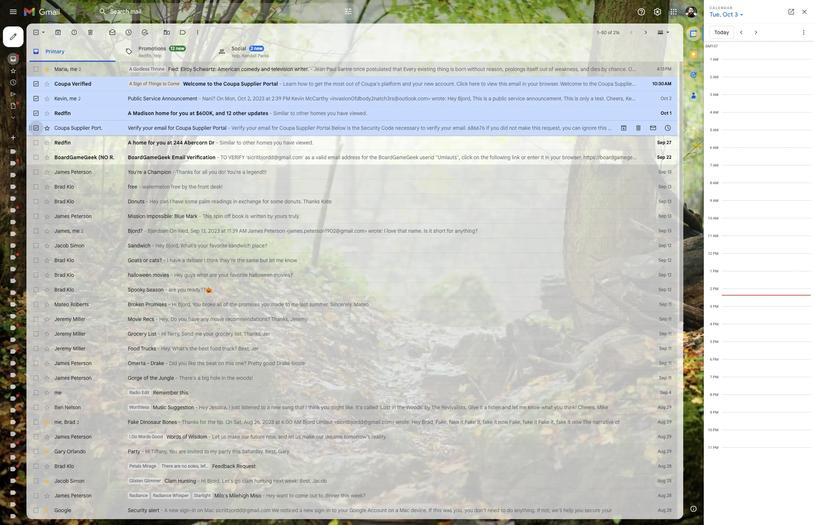 Task type: locate. For each thing, give the bounding box(es) containing it.
- right bjord?
[[144, 228, 147, 234]]

11 for one?
[[669, 360, 672, 366]]

3 james peterson from the top
[[54, 360, 92, 367]]

have up below
[[337, 110, 349, 117]]

the
[[432, 404, 441, 411], [583, 419, 592, 425]]

1 sign- from the left
[[180, 507, 192, 514]]

halloween
[[128, 272, 152, 278], [249, 272, 273, 278]]

2 aug 28 from the top
[[659, 478, 672, 484]]

of left the weakness,
[[549, 66, 554, 72]]

welcome down the weakness,
[[561, 81, 582, 87]]

3 fake from the left
[[523, 419, 533, 425]]

or left cats?
[[143, 257, 148, 264]]

1 vertical spatial pm
[[283, 95, 291, 102]]

1 some from the left
[[185, 198, 198, 205]]

1 vertical spatial hey,
[[161, 345, 171, 352]]

4 klo from the top
[[67, 272, 74, 278]]

reason,
[[487, 66, 504, 72]]

and left dies
[[581, 66, 590, 72]]

james peterson for omerta - drake
[[54, 360, 92, 367]]

a right the "account" in the left bottom of the page
[[396, 507, 399, 514]]

1 jacob simon from the top
[[54, 242, 85, 249]]

2 inside me , brad 2
[[77, 419, 79, 425]]

as
[[305, 154, 311, 161]]

hey, for hey, do you have any movie recommendations? thanks, jeremy
[[159, 316, 169, 323]]

2 inside the james , me 2
[[81, 228, 83, 234]]

None checkbox
[[32, 29, 40, 36], [32, 65, 40, 73], [32, 80, 40, 88], [32, 110, 40, 117], [32, 124, 40, 132], [32, 139, 40, 146], [32, 154, 40, 161], [32, 168, 40, 176], [32, 183, 40, 190], [32, 213, 40, 220], [32, 227, 40, 235], [32, 301, 40, 308], [32, 360, 40, 367], [32, 374, 40, 382], [32, 389, 40, 396], [32, 404, 40, 411], [32, 419, 40, 426], [32, 433, 40, 441], [32, 448, 40, 455], [32, 492, 40, 499], [32, 507, 40, 514], [32, 29, 40, 36], [32, 65, 40, 73], [32, 80, 40, 88], [32, 110, 40, 117], [32, 124, 40, 132], [32, 139, 40, 146], [32, 154, 40, 161], [32, 168, 40, 176], [32, 183, 40, 190], [32, 213, 40, 220], [32, 227, 40, 235], [32, 301, 40, 308], [32, 360, 40, 367], [32, 374, 40, 382], [32, 389, 40, 396], [32, 404, 40, 411], [32, 419, 40, 426], [32, 433, 40, 441], [32, 448, 40, 455], [32, 492, 40, 499], [32, 507, 40, 514]]

brad klo for donuts - hey can i have some palm readings in exchange for some donuts. thanks kate
[[54, 198, 74, 205]]

parks
[[258, 53, 269, 58]]

that for postulated
[[393, 66, 402, 72]]

you're a champion - thanks for all you do! you're a legend!!!
[[128, 169, 267, 175]]

4:13
[[682, 66, 691, 72]]

boardgamegeek email verification - to verify 'sicritbjordd@gmail.com' as a valid email address for the boardgamegeek userid "umlauts", click on the following link or enter it in your browser. https://boardgamegeek.com/
[[128, 154, 652, 161]]

i inside i do words good words of wisdom - let us make our future now, and let us make our dreams tomorrow's reality.
[[129, 434, 131, 439]]

impossible:
[[147, 213, 173, 220]]

bones
[[163, 419, 177, 425]]

thanks
[[176, 169, 193, 175], [304, 198, 320, 205], [182, 419, 199, 425]]

thanks, for jeremy
[[272, 316, 290, 323]]

wrote: left love
[[369, 228, 383, 234]]

portal up 2:39
[[263, 81, 278, 87]]

sep for halloween movies - hey guys what are your favorite halloween movies?
[[659, 272, 667, 278]]

0 vertical spatial thanks
[[176, 169, 193, 175]]

0 vertical spatial the
[[432, 404, 441, 411]]

1 horizontal spatial our
[[316, 434, 324, 440]]

you up send
[[179, 316, 187, 323]]

1 horizontal spatial you
[[193, 301, 201, 308]]

of inside a sign of things to come welcome to the coupa supplier portal - learn how to get the most out of coupa's platform and your new account. click here to view this email in your browser. welcome to the coupa supplier portal! as a valued supplier, we are excited to
[[143, 81, 147, 86]]

more image
[[194, 29, 202, 36]]

0 vertical spatial pm
[[692, 66, 700, 72]]

browser. down ignore at the right
[[563, 154, 583, 161]]

food
[[210, 345, 221, 352]]

wrote:
[[432, 95, 447, 102], [369, 228, 383, 234], [396, 419, 411, 425]]

you right the 'you,'
[[465, 507, 473, 514]]

brad
[[54, 184, 65, 190], [54, 198, 65, 205], [54, 257, 65, 264], [54, 272, 65, 278], [54, 286, 65, 293], [64, 419, 75, 425], [54, 463, 65, 470]]

simon for sep 12
[[70, 242, 85, 249]]

of right the gorge
[[144, 375, 149, 381]]

to left view
[[482, 81, 486, 87]]

redfin for a home for you at 244 abercorn dr - similar to other homes you have viewed. ‌ ‌ ‌ ‌ ‌ ‌ ‌ ‌ ‌ ‌ ‌ ‌ ‌ ‌ ‌ ‌ ‌ ‌ ‌ ‌ ‌ ‌ ‌ ‌ ‌ ‌ ‌ ‌ ‌ ‌ ‌ ‌ ‌ ‌ ‌ ‌ ‌ ‌ ‌ ‌ ‌ ‌ ‌ ‌ ‌ ‌ ‌ ‌ ‌ ‌ ‌ ‌ ‌ ‌ ‌ ‌ ‌ ‌ ‌ ‌ ‌ ‌ ‌ ‌ ‌ ‌ ‌ ‌ ‌ ‌ ‌ ‌ ‌ ‌ ‌ ‌ ‌ ‌ ‌ ‌ ‌
[[54, 139, 71, 146]]

sep for gorge of the jungle - there's a big hole in the woods!
[[660, 375, 668, 381]]

0 horizontal spatial do
[[132, 434, 137, 439]]

sep for movie recs - hey, do you have any movie recommendations? thanks, jeremy
[[660, 316, 668, 322]]

social
[[232, 45, 246, 52]]

row
[[26, 62, 775, 76], [26, 76, 741, 91], [26, 91, 678, 106], [26, 106, 678, 121], [26, 121, 678, 135], [26, 135, 678, 150], [26, 150, 678, 165], [26, 165, 678, 179], [26, 179, 678, 194], [26, 194, 678, 209], [26, 209, 678, 224], [26, 224, 678, 238], [26, 238, 678, 253], [26, 253, 678, 268], [26, 268, 678, 282], [26, 282, 678, 297], [26, 297, 678, 312], [26, 312, 678, 327], [26, 327, 678, 341], [26, 341, 678, 356], [26, 356, 678, 371], [26, 371, 678, 385], [26, 385, 678, 400], [26, 400, 678, 415], [26, 415, 678, 430], [26, 430, 678, 444], [26, 444, 678, 459], [26, 459, 678, 474], [26, 474, 678, 488], [26, 488, 678, 503], [26, 503, 678, 518], [26, 518, 678, 525]]

2 radiance from the left
[[153, 493, 172, 498]]

1 horizontal spatial free
[[171, 184, 181, 190]]

us
[[221, 434, 226, 440], [296, 434, 301, 440]]

at left 11:39
[[221, 228, 226, 234]]

a left big
[[198, 375, 201, 381]]

on right click
[[474, 154, 480, 161]]

similar up "to"
[[220, 139, 236, 146]]

oct
[[648, 66, 656, 72], [238, 95, 246, 102], [661, 96, 669, 101], [661, 110, 669, 116]]

dinner
[[325, 492, 340, 499]]

0 vertical spatial am
[[239, 228, 247, 234]]

things
[[148, 81, 162, 86]]

verify
[[128, 125, 141, 131], [232, 125, 245, 131]]

terry,
[[167, 331, 181, 337]]

every
[[404, 66, 417, 72]]

10:30 am
[[653, 81, 672, 86]]

1 horizontal spatial gary
[[279, 448, 290, 455]]

future
[[251, 434, 265, 440]]

jeremy for food trucks - hey, what's the best food truck? best, jer
[[54, 345, 72, 352]]

this right ignore at the right
[[599, 125, 607, 131]]

by right woods'
[[425, 404, 431, 411]]

1 horizontal spatial fake,
[[510, 419, 522, 425]]

coupa left business
[[623, 125, 639, 131]]

james for third row from the bottom of the page
[[54, 492, 70, 499]]

gary down '6:00'
[[279, 448, 290, 455]]

jer up the pretty
[[251, 345, 259, 352]]

1 horizontal spatial this
[[473, 95, 483, 102]]

2 verify from the left
[[232, 125, 245, 131]]

main menu image
[[9, 7, 18, 16]]

1 vertical spatial jer
[[251, 345, 259, 352]]

1 you're from the left
[[128, 169, 142, 175]]

jacob down gary orlando on the bottom left of the page
[[54, 478, 69, 484]]

row containing coupa verified
[[26, 76, 741, 91]]

thanks left kate at the top left of page
[[304, 198, 320, 205]]

1 29 from the top
[[667, 405, 672, 410]]

drake right good
[[277, 360, 290, 367]]

686676
[[468, 125, 485, 131]]

the
[[214, 81, 222, 87], [324, 81, 332, 87], [590, 81, 598, 87], [352, 125, 360, 131], [370, 154, 378, 161], [481, 154, 489, 161], [189, 184, 197, 190], [237, 257, 245, 264], [230, 301, 237, 308], [190, 345, 197, 352], [197, 360, 205, 367], [150, 375, 158, 381], [227, 375, 235, 381], [398, 404, 405, 411], [208, 419, 216, 425]]

1 horizontal spatial sign-
[[315, 507, 327, 514]]

let down '6:00'
[[289, 434, 294, 440]]

0 horizontal spatial words
[[138, 434, 151, 439]]

4 sep 12 from the top
[[659, 287, 672, 292]]

2 james peterson from the top
[[54, 213, 92, 220]]

3 row from the top
[[26, 91, 678, 106]]

let right but
[[269, 257, 275, 264]]

need
[[488, 507, 500, 514]]

1 vertical spatial home
[[133, 139, 147, 146]]

what right guys
[[197, 272, 208, 278]]

lef…
[[201, 463, 209, 469]]

a for a madison home for you at $600k, and 12 other updates - similar to other homes you have viewed. ‌ ‌ ‌ ‌ ‌ ‌ ‌ ‌ ‌ ‌ ‌ ‌ ‌ ‌ ‌ ‌ ‌ ‌ ‌ ‌ ‌ ‌ ‌ ‌ ‌ ‌ ‌ ‌ ‌ ‌ ‌ ‌ ‌ ‌ ‌ ‌ ‌ ‌ ‌ ‌ ‌ ‌ ‌ ‌ ‌ ‌ ‌ ‌ ‌ ‌ ‌ ‌ ‌ ‌ ‌ ‌ ‌ ‌ ‌ ‌ ‌ ‌ ‌ ‌ ‌ ‌ ‌ ‌ ‌ ‌ ‌ ‌ ‌ ‌ ‌ ‌ ‌ ‌ ‌ ‌ ‌
[[128, 110, 132, 117]]

recommendations?
[[226, 316, 271, 323]]

and right $600k,
[[216, 110, 225, 117]]

klo for halloween movies - hey guys what are your favorite halloween movies?
[[67, 272, 74, 278]]

you left think!
[[555, 404, 563, 411]]

feedback
[[212, 463, 235, 470]]

some left the palm
[[185, 198, 198, 205]]

advanced search options image
[[341, 4, 356, 19]]

without
[[468, 66, 486, 72]]

2 vertical spatial wrote:
[[396, 419, 411, 425]]

by left front
[[182, 184, 188, 190]]

0 vertical spatial hey,
[[159, 316, 169, 323]]

browser. up announcement.
[[540, 81, 560, 87]]

2 row from the top
[[26, 76, 741, 91]]

nani?
[[203, 95, 216, 102]]

labels image
[[179, 29, 187, 36]]

0 vertical spatial can
[[573, 125, 581, 131]]

halloween up spooky
[[128, 272, 152, 278]]

kendall
[[242, 53, 257, 58]]

coupa supplier port.
[[54, 125, 103, 131]]

security alert - a new sign-in on mac sicritbjordd@gmail.com we noticed a new sign-in to your google account on a mac device. if this was you, you don't need to do anything. if not, we'll help you secure your
[[128, 507, 613, 514]]

1 horizontal spatial or
[[522, 154, 527, 161]]

sep 11 for one?
[[660, 360, 672, 366]]

email down the updates
[[258, 125, 271, 131]]

8 row from the top
[[26, 165, 678, 179]]

sep for mission impossible: blue mark - this spin off book is written by yours truly.
[[659, 213, 667, 219]]

2 klo from the top
[[67, 198, 74, 205]]

pm
[[692, 66, 700, 72], [283, 95, 291, 102]]

11 for you
[[669, 302, 672, 307]]

29 for peterson
[[667, 434, 672, 439]]

1 boardgamegeek from the left
[[54, 154, 97, 161]]

1 vertical spatial jacob simon
[[54, 478, 85, 484]]

1 vertical spatial you
[[169, 448, 177, 455]]

2023 right 13,
[[208, 228, 220, 234]]

snooze image
[[125, 29, 132, 36]]

0 horizontal spatial homes
[[257, 139, 273, 146]]

radiance for radiance
[[129, 493, 148, 498]]

your down 13,
[[198, 242, 208, 249]]

sep 12
[[659, 243, 672, 248], [659, 257, 672, 263], [659, 272, 672, 278], [659, 287, 672, 292]]

it's
[[356, 404, 363, 411]]

0 vertical spatial that
[[393, 66, 402, 72]]

thanks, down "made"
[[272, 316, 290, 323]]

security left the alert at the bottom of page
[[128, 507, 147, 514]]

mirage
[[143, 463, 156, 469]]

let
[[212, 434, 220, 440]]

22 row from the top
[[26, 371, 678, 385]]

mark as read image
[[109, 29, 116, 36]]

29
[[667, 405, 672, 410], [667, 419, 672, 425], [667, 434, 672, 439], [667, 449, 672, 454]]

row containing coupa supplier port.
[[26, 121, 678, 135]]

6 row from the top
[[26, 135, 678, 150]]

home
[[155, 110, 169, 117], [133, 139, 147, 146]]

1 horizontal spatial best,
[[265, 448, 277, 455]]

peterson
[[71, 169, 92, 175], [71, 213, 92, 220], [265, 228, 285, 234], [71, 360, 92, 367], [71, 375, 92, 381], [71, 434, 92, 440], [71, 492, 92, 499]]

2 inside kevin , me 2
[[78, 96, 81, 101]]

2 vertical spatial best,
[[300, 478, 312, 484]]

you left 244
[[157, 139, 166, 146]]

james for eighth row from the top of the page
[[54, 169, 70, 175]]

1 vertical spatial what's
[[172, 345, 188, 352]]

3 13 from the top
[[668, 199, 672, 204]]

0 horizontal spatial email.
[[453, 125, 467, 131]]

25 row from the top
[[26, 415, 678, 430]]

to up 'only'
[[584, 81, 588, 87]]

a
[[129, 66, 132, 72], [129, 81, 132, 86], [128, 110, 132, 117], [128, 139, 132, 146], [164, 507, 168, 514]]

thanks down email
[[176, 169, 193, 175]]

, for james
[[70, 227, 71, 234]]

sep for sandwich - hey bjord, what's your favorite sandwich place?
[[659, 243, 667, 248]]

0 horizontal spatial out
[[310, 492, 318, 499]]

do inside i do words good words of wisdom - let us make our future now, and let us make our dreams tomorrow's reality.
[[132, 434, 137, 439]]

0 horizontal spatial best,
[[239, 345, 250, 352]]

5 11 from the top
[[669, 360, 672, 366]]

2 inside 'maria , me 2'
[[79, 66, 81, 72]]

2 inside tab
[[251, 45, 253, 51]]

, for kevin
[[67, 95, 68, 102]]

2 sep 12 from the top
[[659, 257, 672, 263]]

1 left 50
[[598, 30, 599, 35]]

1 11 from the top
[[669, 302, 672, 307]]

reality.
[[372, 434, 387, 440]]

thanks for 26,
[[182, 419, 199, 425]]

hey, up "did"
[[161, 345, 171, 352]]

archive image
[[54, 29, 62, 36]]

1 jeremy miller from the top
[[54, 316, 86, 323]]

a inside a godless throne fwd: elroy schwartz: american comedy and television writer. - jean paul sartre once postulated that every existing thing is born without reason, prolongs itself out of weakness, and dies by chance. on tue, oct 3, 2023 at 4:13 pm maria williams <mariaaawilliams
[[129, 66, 132, 72]]

17 row from the top
[[26, 297, 678, 312]]

12 for hey guys what are your favorite halloween movies?
[[668, 272, 672, 278]]

3 miller from the top
[[73, 345, 86, 352]]

hey left jessica,
[[199, 404, 208, 411]]

a sign of things to come welcome to the coupa supplier portal - learn how to get the most out of coupa's platform and your new account. click here to view this email in your browser. welcome to the coupa supplier portal! as a valued supplier, we are excited to
[[129, 81, 741, 87]]

main content
[[26, 24, 775, 525]]

is right below
[[347, 125, 351, 131]]

main content containing promotions
[[26, 24, 775, 525]]

0 horizontal spatial sign-
[[180, 507, 192, 514]]

1 our from the left
[[242, 434, 250, 440]]

noticed
[[281, 507, 298, 514]]

email down "prolongs"
[[509, 81, 522, 87]]

3 29 from the top
[[667, 434, 672, 439]]

by left yours
[[268, 213, 273, 220]]

sep for broken promises - hi bjord, you broke all of the promises you made to me last summer. sincerely, mateo
[[660, 302, 668, 307]]

3 sep 13 from the top
[[659, 199, 672, 204]]

a for a godless throne fwd: elroy schwartz: american comedy and television writer. - jean paul sartre once postulated that every existing thing is born without reason, prolongs itself out of weakness, and dies by chance. on tue, oct 3, 2023 at 4:13 pm maria williams <mariaaawilliams
[[129, 66, 132, 72]]

words
[[167, 434, 181, 440], [138, 434, 151, 439]]

1 horizontal spatial what
[[542, 404, 553, 411]]

14 row from the top
[[26, 253, 678, 268]]

0 horizontal spatial if
[[429, 507, 432, 514]]

godless
[[133, 66, 150, 72]]

jer
[[263, 331, 271, 337], [251, 345, 259, 352]]

2 boardgamegeek from the left
[[128, 154, 171, 161]]

navigation
[[0, 24, 88, 525]]

4 brad klo from the top
[[54, 272, 74, 278]]

hey, for hey, what's the best food truck? best, jer
[[161, 345, 171, 352]]

1 horizontal spatial do
[[171, 316, 177, 323]]

0 horizontal spatial think
[[207, 257, 218, 264]]

1 vertical spatial similar
[[220, 139, 236, 146]]

2 miller from the top
[[73, 331, 86, 337]]

the left jungle
[[150, 375, 158, 381]]

best,
[[239, 345, 250, 352], [265, 448, 277, 455], [300, 478, 312, 484]]

0 horizontal spatial fake,
[[436, 419, 448, 425]]

3 sep 12 from the top
[[659, 272, 672, 278]]

0 horizontal spatial am
[[239, 228, 247, 234]]

james for 11th row from the top of the page
[[54, 213, 70, 220]]

of right narrative at the bottom of the page
[[616, 419, 620, 425]]

sartre
[[338, 66, 352, 72]]

0 horizontal spatial some
[[185, 198, 198, 205]]

13 for donuts.
[[668, 199, 672, 204]]

4 28 from the top
[[667, 508, 672, 513]]

words down bones at the left
[[167, 434, 181, 440]]

1 horizontal spatial browser.
[[563, 154, 583, 161]]

- down mon,
[[228, 125, 230, 131]]

what's down wed,
[[181, 242, 197, 249]]

- right dr
[[216, 139, 219, 146]]

jeremy miller for grocery list
[[54, 331, 86, 337]]

row containing google
[[26, 503, 678, 518]]

2 horizontal spatial out
[[540, 66, 548, 72]]

radiance for radiance whisper
[[153, 493, 172, 498]]

that right love
[[398, 228, 407, 234]]

james for 21th row
[[54, 360, 70, 367]]

28 for clam hunting
[[667, 478, 672, 484]]

0 horizontal spatial browser.
[[540, 81, 560, 87]]

1 vertical spatial wrote:
[[369, 228, 383, 234]]

jacob up dinner
[[313, 478, 327, 484]]

toggle split pane mode image
[[658, 29, 665, 36]]

0 vertical spatial jacob simon
[[54, 242, 85, 249]]

2 29 from the top
[[667, 419, 672, 425]]

<james.peterson1902@gmail.com>
[[287, 228, 367, 234]]

16 row from the top
[[26, 282, 678, 297]]

0 vertical spatial do
[[171, 316, 177, 323]]

james
[[54, 169, 70, 175], [54, 213, 70, 220], [54, 227, 70, 234], [248, 228, 263, 234], [54, 360, 70, 367], [54, 375, 70, 381], [54, 434, 70, 440], [54, 492, 70, 499]]

debate
[[186, 257, 203, 264]]

maria
[[54, 66, 67, 72], [701, 66, 714, 72]]

None checkbox
[[32, 95, 40, 102], [32, 198, 40, 205], [32, 242, 40, 249], [32, 257, 40, 264], [32, 271, 40, 279], [32, 286, 40, 293], [32, 316, 40, 323], [32, 330, 40, 338], [32, 345, 40, 352], [32, 463, 40, 470], [32, 477, 40, 485], [32, 95, 40, 102], [32, 198, 40, 205], [32, 242, 40, 249], [32, 257, 40, 264], [32, 271, 40, 279], [32, 286, 40, 293], [32, 316, 40, 323], [32, 330, 40, 338], [32, 345, 40, 352], [32, 463, 40, 470], [32, 477, 40, 485]]

mon,
[[225, 95, 237, 102]]

broke
[[202, 301, 216, 308]]

row containing ben nelson
[[26, 400, 678, 415]]

hey down watermelon
[[150, 198, 159, 205]]

sep for free - watermelon free by the front desk!
[[659, 184, 667, 189]]

3 11 from the top
[[669, 331, 672, 336]]

sat,
[[234, 419, 243, 425]]

email. right ignore at the right
[[609, 125, 622, 131]]

2 welcome from the left
[[561, 81, 582, 87]]

0 vertical spatial 1
[[598, 30, 599, 35]]

jeremy miller for food trucks
[[54, 345, 86, 352]]

on right the beat
[[218, 360, 224, 367]]

boardgamegeek (no r.
[[54, 154, 115, 161]]

tue,
[[637, 66, 647, 72]]

sep for food trucks - hey, what's the best food truck? best, jer
[[660, 346, 668, 351]]

service
[[143, 95, 161, 102]]

klo for free - watermelon free by the front desk!
[[67, 184, 74, 190]]

a inside a sign of things to come welcome to the coupa supplier portal - learn how to get the most out of coupa's platform and your new account. click here to view this email in your browser. welcome to the coupa supplier portal! as a valued supplier, we are excited to
[[129, 81, 132, 86]]

know left think!
[[528, 404, 541, 411]]

enter
[[528, 154, 540, 161]]

woods!
[[236, 375, 253, 381]]

want
[[277, 492, 288, 499]]

0 vertical spatial think
[[207, 257, 218, 264]]

0 horizontal spatial radiance
[[129, 493, 148, 498]]

what's for hey,
[[172, 345, 188, 352]]

1 horizontal spatial mateo
[[354, 301, 369, 308]]

0 horizontal spatial know
[[285, 257, 297, 264]]

2 halloween from the left
[[249, 272, 273, 278]]

this
[[499, 81, 508, 87], [533, 125, 541, 131], [599, 125, 607, 131], [226, 360, 234, 367], [180, 389, 188, 396], [233, 448, 241, 455], [341, 492, 350, 499], [434, 507, 442, 514]]

2023 right 3,
[[663, 66, 675, 72]]

6 sep 11 from the top
[[660, 375, 672, 381]]

1 horizontal spatial radiance
[[153, 493, 172, 498]]

miller for movie recs
[[73, 316, 86, 323]]

james for 7th row from the bottom of the page
[[54, 434, 70, 440]]

1 vertical spatial can
[[160, 198, 169, 205]]

you up 'sicritbjordd@gmail.com'
[[274, 139, 282, 146]]

of
[[609, 30, 613, 35], [549, 66, 554, 72], [355, 81, 360, 87], [143, 81, 147, 86], [224, 301, 228, 308], [144, 375, 149, 381], [616, 419, 620, 425], [183, 434, 188, 440]]

2 now from the left
[[573, 419, 582, 425]]

1 vertical spatial homes
[[257, 139, 273, 146]]

sep 11 for jer
[[660, 331, 672, 336]]

for right the address
[[362, 154, 369, 161]]

- right omerta on the bottom left of page
[[147, 360, 149, 367]]

klo for donuts - hey can i have some palm readings in exchange for some donuts. thanks kate
[[67, 198, 74, 205]]

device.
[[411, 507, 428, 514]]

pm right 2:39
[[283, 95, 291, 102]]

Search mail text field
[[110, 8, 324, 15]]

1 horizontal spatial similar
[[274, 110, 289, 117]]

4 13 from the top
[[668, 213, 672, 219]]

1 james peterson from the top
[[54, 169, 92, 175]]

0 vertical spatial or
[[522, 154, 527, 161]]

in right 'lost
[[392, 404, 396, 411]]

miller for food trucks
[[73, 345, 86, 352]]

2 horizontal spatial kevin
[[626, 95, 639, 102]]

1 klo from the top
[[67, 184, 74, 190]]

1 vertical spatial 1
[[670, 110, 672, 116]]

sign- down dinner
[[315, 507, 327, 514]]

of right sign
[[143, 81, 147, 86]]

2 brad klo from the top
[[54, 198, 74, 205]]

sep for omerta - drake - did you like the beat on this one? pretty good drake loosie
[[660, 360, 668, 366]]

jacob
[[54, 242, 69, 249], [54, 478, 69, 484], [313, 478, 327, 484]]

sep for you're a champion - thanks for all you do! you're a legend!!!
[[659, 169, 667, 175]]

3 aug 29 from the top
[[658, 434, 672, 439]]

3 klo from the top
[[67, 257, 74, 264]]

‌
[[369, 110, 369, 117], [370, 110, 370, 117], [371, 110, 371, 117], [373, 110, 373, 117], [374, 110, 374, 117], [375, 110, 375, 117], [377, 110, 377, 117], [378, 110, 378, 117], [379, 110, 379, 117], [381, 110, 381, 117], [382, 110, 382, 117], [383, 110, 383, 117], [385, 110, 385, 117], [386, 110, 386, 117], [387, 110, 387, 117], [389, 110, 389, 117], [390, 110, 390, 117], [391, 110, 391, 117], [393, 110, 393, 117], [394, 110, 394, 117], [395, 110, 395, 117], [396, 110, 396, 117], [398, 110, 398, 117], [399, 110, 399, 117], [400, 110, 400, 117], [402, 110, 402, 117], [403, 110, 403, 117], [404, 110, 404, 117], [406, 110, 406, 117], [407, 110, 407, 117], [408, 110, 408, 117], [410, 110, 410, 117], [411, 110, 411, 117], [412, 110, 412, 117], [414, 110, 414, 117], [415, 110, 415, 117], [416, 110, 416, 117], [418, 110, 418, 117], [419, 110, 419, 117], [420, 110, 420, 117], [422, 110, 422, 117], [423, 110, 423, 117], [424, 110, 424, 117], [425, 110, 425, 117], [427, 110, 427, 117], [428, 110, 428, 117], [429, 110, 429, 117], [431, 110, 431, 117], [432, 110, 432, 117], [433, 110, 433, 117], [435, 110, 435, 117], [436, 110, 436, 117], [437, 110, 437, 117], [439, 110, 439, 117], [440, 110, 440, 117], [441, 110, 441, 117], [443, 110, 443, 117], [444, 110, 444, 117], [445, 110, 445, 117], [447, 110, 447, 117], [448, 110, 448, 117], [449, 110, 449, 117], [451, 110, 451, 117], [452, 110, 452, 117], [453, 110, 453, 117], [454, 110, 454, 117], [456, 110, 456, 117], [457, 110, 457, 117], [458, 110, 458, 117], [460, 110, 460, 117], [461, 110, 461, 117], [462, 110, 462, 117], [464, 110, 464, 117], [465, 110, 465, 117], [466, 110, 466, 117], [468, 110, 468, 117], [469, 110, 469, 117], [470, 110, 470, 117], [472, 110, 472, 117], [473, 110, 473, 117], [474, 110, 474, 117], [315, 139, 315, 146], [316, 139, 316, 146], [318, 139, 318, 146], [319, 139, 319, 146], [320, 139, 320, 146], [322, 139, 322, 146], [323, 139, 323, 146], [324, 139, 324, 146], [326, 139, 326, 146], [327, 139, 327, 146], [328, 139, 328, 146], [330, 139, 330, 146], [331, 139, 331, 146], [332, 139, 332, 146], [334, 139, 334, 146], [335, 139, 335, 146], [336, 139, 336, 146], [337, 139, 337, 146], [339, 139, 339, 146], [340, 139, 340, 146], [341, 139, 341, 146], [343, 139, 343, 146], [344, 139, 344, 146], [345, 139, 345, 146], [347, 139, 347, 146], [348, 139, 348, 146], [349, 139, 349, 146], [351, 139, 351, 146], [352, 139, 352, 146], [353, 139, 353, 146], [355, 139, 355, 146], [356, 139, 356, 146], [357, 139, 357, 146], [359, 139, 359, 146], [360, 139, 360, 146], [361, 139, 361, 146], [363, 139, 363, 146], [364, 139, 364, 146], [365, 139, 365, 146], [366, 139, 366, 146], [368, 139, 368, 146], [369, 139, 369, 146], [370, 139, 370, 146], [372, 139, 372, 146], [373, 139, 373, 146], [374, 139, 374, 146], [376, 139, 376, 146], [377, 139, 377, 146], [378, 139, 378, 146], [380, 139, 380, 146], [381, 139, 381, 146], [382, 139, 382, 146], [384, 139, 384, 146], [385, 139, 385, 146], [386, 139, 386, 146], [388, 139, 388, 146], [389, 139, 389, 146], [390, 139, 390, 146], [392, 139, 392, 146], [393, 139, 393, 146], [394, 139, 394, 146], [395, 139, 395, 146], [397, 139, 397, 146], [398, 139, 398, 146], [399, 139, 399, 146], [401, 139, 401, 146], [402, 139, 402, 146], [403, 139, 403, 146], [405, 139, 405, 146], [406, 139, 406, 146], [407, 139, 407, 146], [409, 139, 409, 146], [410, 139, 410, 146], [411, 139, 411, 146], [413, 139, 413, 146], [414, 139, 414, 146], [415, 139, 415, 146], [417, 139, 417, 146], [418, 139, 418, 146], [419, 139, 419, 146], [421, 139, 421, 146]]

milehigh
[[229, 492, 249, 499]]

26,
[[254, 419, 261, 425]]

0 horizontal spatial home
[[133, 139, 147, 146]]

2 free from the left
[[171, 184, 181, 190]]

movies?
[[274, 272, 293, 278]]

home down the madison
[[133, 139, 147, 146]]

- right the updates
[[270, 110, 272, 117]]

james peterson for gorge of the jungle
[[54, 375, 92, 381]]

3 28 from the top
[[667, 493, 672, 498]]

4 fake from the left
[[557, 419, 567, 425]]

27 row from the top
[[26, 444, 678, 459]]

service
[[509, 95, 526, 102]]

0 horizontal spatial drake
[[151, 360, 164, 367]]

1 email. from the left
[[453, 125, 467, 131]]

any
[[201, 316, 209, 323]]

1 horizontal spatial us
[[296, 434, 301, 440]]

words inside i do words good words of wisdom - let us make our future now, and let us make our dreams tomorrow's reality.
[[138, 434, 151, 439]]

5 sep 11 from the top
[[660, 360, 672, 366]]

0 horizontal spatial boardgamegeek
[[54, 154, 97, 161]]

brad for donuts
[[54, 198, 65, 205]]

3 jeremy miller from the top
[[54, 345, 86, 352]]

on right the "account" in the left bottom of the page
[[389, 507, 395, 514]]

2 jacob simon from the top
[[54, 478, 85, 484]]

1 horizontal spatial verify
[[232, 125, 245, 131]]

1 row from the top
[[26, 62, 775, 76]]

1 horizontal spatial email.
[[609, 125, 622, 131]]

not,
[[542, 507, 551, 514]]

28 for feedback request
[[667, 463, 672, 469]]

bjord
[[303, 419, 315, 425]]

0 horizontal spatial now
[[499, 419, 509, 425]]

chance.
[[609, 66, 628, 72]]

you left did
[[491, 125, 500, 131]]

7 row from the top
[[26, 150, 678, 165]]

0 horizontal spatial gary
[[54, 448, 66, 455]]

0 vertical spatial thanks,
[[272, 316, 290, 323]]

0 horizontal spatial you're
[[128, 169, 142, 175]]

0 horizontal spatial verify
[[128, 125, 141, 131]]

get
[[315, 81, 323, 87]]

jacob simon down the james , me 2
[[54, 242, 85, 249]]

to left get
[[309, 81, 314, 87]]

think up halloween movies - hey guys what are your favorite halloween movies?
[[207, 257, 218, 264]]

yelp, kendall parks
[[232, 53, 269, 58]]

maria down primary
[[54, 66, 67, 72]]

sep 11
[[660, 302, 672, 307], [660, 316, 672, 322], [660, 331, 672, 336], [660, 346, 672, 351], [660, 360, 672, 366], [660, 375, 672, 381]]

the right the address
[[370, 154, 378, 161]]

0 horizontal spatial mateo
[[54, 301, 69, 308]]

21 row from the top
[[26, 356, 678, 371]]

0 horizontal spatial jer
[[251, 345, 259, 352]]

4 james peterson from the top
[[54, 375, 92, 381]]

toolbar
[[617, 124, 676, 132]]

0 horizontal spatial security
[[128, 507, 147, 514]]

sep 12 for halloween movies - hey guys what are your favorite halloween movies?
[[659, 272, 672, 278]]

to left do
[[501, 507, 506, 514]]

same
[[246, 257, 259, 264]]

hey left guys
[[174, 272, 183, 278]]

out
[[540, 66, 548, 72], [346, 81, 354, 87], [310, 492, 318, 499]]

party
[[128, 448, 140, 455]]

1 vertical spatial cheers,
[[579, 404, 597, 411]]

klo for goats or cats? - i have a debate i think they're the same but let me know
[[67, 257, 74, 264]]

or
[[522, 154, 527, 161], [143, 257, 148, 264]]

1 horizontal spatial jer
[[263, 331, 271, 337]]

None search field
[[94, 3, 359, 21]]

aug 28 for clam hunting
[[659, 478, 672, 484]]

4 sep 13 from the top
[[659, 213, 672, 219]]

13
[[668, 169, 672, 175], [668, 184, 672, 189], [668, 199, 672, 204], [668, 213, 672, 219], [668, 228, 672, 234]]

jeremy for grocery list - hi terry, send me your grocery list. thanks, jer
[[54, 331, 72, 337]]

to left come
[[163, 81, 167, 86]]

by
[[602, 66, 608, 72], [182, 184, 188, 190], [268, 213, 273, 220], [425, 404, 431, 411]]

0 horizontal spatial let
[[269, 257, 275, 264]]

4 aug 29 from the top
[[658, 449, 672, 454]]

browser.
[[540, 81, 560, 87], [563, 154, 583, 161]]

a right listened
[[267, 404, 270, 411]]

on down starlight
[[197, 507, 203, 514]]

2,
[[248, 95, 252, 102]]

5 row from the top
[[26, 121, 678, 135]]

0 vertical spatial favorite
[[210, 242, 227, 249]]

0 horizontal spatial it,
[[478, 419, 482, 425]]

mac down starlight
[[205, 507, 214, 514]]

sep 13 for truly.
[[659, 213, 672, 219]]

2 us from the left
[[296, 434, 301, 440]]

this
[[473, 95, 483, 102], [564, 95, 574, 102], [203, 213, 212, 220]]

thanks up 'wisdom'
[[182, 419, 199, 425]]

(no
[[98, 154, 108, 161]]

0 horizontal spatial halloween
[[128, 272, 152, 278]]

tab list
[[684, 24, 705, 499], [26, 41, 684, 62]]

1 simon from the top
[[70, 242, 85, 249]]

0 horizontal spatial fake
[[128, 419, 139, 425]]

1 vertical spatial am
[[294, 419, 302, 425]]

halloween down but
[[249, 272, 273, 278]]

have left "debate"
[[170, 257, 181, 264]]



Task type: vqa. For each thing, say whether or not it's contained in the screenshot.
10:03 AM (0 minutes ago) "cell"
no



Task type: describe. For each thing, give the bounding box(es) containing it.
2 horizontal spatial make
[[519, 125, 531, 131]]

0 horizontal spatial portal
[[213, 125, 227, 131]]

on left tue,
[[629, 66, 636, 72]]

1 fake, from the left
[[436, 419, 448, 425]]

promotions, 12 new messages, tab
[[120, 41, 212, 62]]

5 james peterson from the top
[[54, 434, 92, 440]]

coupa up a home for you at 244 abercorn dr - similar to other homes you have viewed. ‌ ‌ ‌ ‌ ‌ ‌ ‌ ‌ ‌ ‌ ‌ ‌ ‌ ‌ ‌ ‌ ‌ ‌ ‌ ‌ ‌ ‌ ‌ ‌ ‌ ‌ ‌ ‌ ‌ ‌ ‌ ‌ ‌ ‌ ‌ ‌ ‌ ‌ ‌ ‌ ‌ ‌ ‌ ‌ ‌ ‌ ‌ ‌ ‌ ‌ ‌ ‌ ‌ ‌ ‌ ‌ ‌ ‌ ‌ ‌ ‌ ‌ ‌ ‌ ‌ ‌ ‌ ‌ ‌ ‌ ‌ ‌ ‌ ‌ ‌ ‌ ‌ ‌ ‌ ‌ ‌
[[280, 125, 295, 131]]

1 vertical spatial what
[[542, 404, 553, 411]]

20 row from the top
[[26, 341, 678, 356]]

do
[[507, 507, 513, 514]]

0 vertical spatial jer
[[263, 331, 271, 337]]

promises
[[239, 301, 260, 308]]

13 for <james.peterson1902@gmail.com>
[[668, 228, 672, 234]]

in right readings
[[233, 198, 237, 205]]

29 for nelson
[[667, 405, 672, 410]]

movie
[[210, 316, 224, 323]]

1 vertical spatial out
[[346, 81, 354, 87]]

1 fake from the left
[[450, 419, 460, 425]]

brad klo for halloween movies - hey guys what are your favorite halloween movies?
[[54, 272, 74, 278]]

don't
[[475, 507, 487, 514]]

verified
[[72, 81, 91, 87]]

you left the do!
[[209, 169, 217, 175]]

in right hole on the left
[[222, 375, 226, 381]]

did
[[501, 125, 508, 131]]

at left $600k,
[[190, 110, 195, 117]]

1 free from the left
[[128, 184, 138, 190]]

1 vertical spatial best,
[[265, 448, 277, 455]]

1 it, from the left
[[478, 419, 482, 425]]

thing
[[437, 66, 449, 72]]

1 drake from the left
[[151, 360, 164, 367]]

elroy
[[181, 66, 192, 72]]

brad for spooky season
[[54, 286, 65, 293]]

worthless music suggestion - hey jessica, i just listened to a new song that i think you might like. it's called 'lost in the woods' by the revivalists. give it a listen and let me know what you think! cheers, mike
[[129, 404, 609, 411]]

🎃 image
[[206, 287, 212, 293]]

guys
[[185, 272, 196, 278]]

- right bones at the left
[[178, 419, 181, 425]]

report spam image
[[71, 29, 78, 36]]

mission impossible: blue mark - this spin off book is written by yours truly.
[[128, 213, 300, 220]]

2 aug 29 from the top
[[658, 419, 672, 425]]

2 horizontal spatial portal
[[317, 125, 331, 131]]

to left dinner
[[319, 492, 324, 499]]

what's for bjord,
[[181, 242, 197, 249]]

the left following
[[481, 154, 489, 161]]

29 for orlando
[[667, 449, 672, 454]]

1 horizontal spatial words
[[167, 434, 181, 440]]

4:13 pm
[[658, 66, 672, 72]]

the left front
[[189, 184, 197, 190]]

portal!
[[636, 81, 651, 87]]

11 for woods!
[[669, 375, 672, 381]]

i right cats?
[[167, 257, 169, 264]]

row containing gary orlando
[[26, 444, 678, 459]]

sep 13 for <james.peterson1902@gmail.com>
[[659, 228, 672, 234]]

jungle
[[159, 375, 174, 381]]

0 vertical spatial what
[[197, 272, 208, 278]]

1 horizontal spatial maria
[[701, 66, 714, 72]]

you left like
[[179, 360, 187, 367]]

0 horizontal spatial similar
[[220, 139, 236, 146]]

a left public
[[489, 95, 492, 102]]

to right want on the bottom of the page
[[289, 492, 294, 499]]

verify
[[229, 154, 245, 161]]

userid
[[420, 154, 435, 161]]

maria , me 2
[[54, 66, 81, 72]]

sep 12 for goats or cats? - i have a debate i think they're the same but let me know
[[659, 257, 672, 263]]

29 row from the top
[[26, 474, 678, 488]]

the left promises
[[230, 301, 237, 308]]

to down learn
[[291, 110, 295, 117]]

22
[[667, 154, 672, 160]]

search mail image
[[96, 5, 110, 18]]

0 horizontal spatial viewed.
[[296, 139, 314, 146]]

2 vertical spatial that
[[295, 404, 305, 411]]

5 klo from the top
[[67, 286, 74, 293]]

i right "debate"
[[204, 257, 206, 264]]

- right movies in the bottom of the page
[[171, 272, 173, 278]]

you right the request,
[[563, 125, 571, 131]]

1 mac from the left
[[205, 507, 214, 514]]

13 row from the top
[[26, 238, 678, 253]]

0 horizontal spatial wrote:
[[369, 228, 383, 234]]

are right season
[[169, 286, 176, 293]]

other down mccarthy
[[297, 110, 309, 117]]

2 fake from the left
[[483, 419, 493, 425]]

your down any
[[204, 331, 214, 337]]

2 13 from the top
[[668, 184, 672, 189]]

the right like
[[197, 360, 205, 367]]

4 sep 11 from the top
[[660, 346, 672, 351]]

1 13 from the top
[[668, 169, 672, 175]]

1 horizontal spatial security
[[361, 125, 381, 131]]

sep 13 for donuts.
[[659, 199, 672, 204]]

jacob simon for sep 12
[[54, 242, 85, 249]]

3 boardgamegeek from the left
[[379, 154, 419, 161]]

- left learn
[[280, 81, 282, 87]]

brad klo for free - watermelon free by the front desk!
[[54, 184, 74, 190]]

tab list containing promotions
[[26, 41, 684, 62]]

4 row from the top
[[26, 106, 678, 121]]

ready??
[[187, 286, 206, 293]]

email down service
[[154, 125, 167, 131]]

business
[[640, 125, 661, 131]]

broken
[[128, 301, 144, 308]]

hi up starlight
[[201, 478, 206, 484]]

i left love
[[385, 228, 386, 234]]

new left the song
[[272, 404, 281, 411]]

1 horizontal spatial am
[[294, 419, 302, 425]]

1 horizontal spatial homes
[[311, 110, 326, 117]]

omerta - drake - did you like the beat on this one? pretty good drake loosie
[[128, 360, 305, 367]]

valid
[[316, 154, 327, 161]]

tip.
[[217, 419, 225, 425]]

redfin for a madison home for you at $600k, and 12 other updates - similar to other homes you have viewed. ‌ ‌ ‌ ‌ ‌ ‌ ‌ ‌ ‌ ‌ ‌ ‌ ‌ ‌ ‌ ‌ ‌ ‌ ‌ ‌ ‌ ‌ ‌ ‌ ‌ ‌ ‌ ‌ ‌ ‌ ‌ ‌ ‌ ‌ ‌ ‌ ‌ ‌ ‌ ‌ ‌ ‌ ‌ ‌ ‌ ‌ ‌ ‌ ‌ ‌ ‌ ‌ ‌ ‌ ‌ ‌ ‌ ‌ ‌ ‌ ‌ ‌ ‌ ‌ ‌ ‌ ‌ ‌ ‌ ‌ ‌ ‌ ‌ ‌ ‌ ‌ ‌ ‌ ‌ ‌ ‌
[[54, 110, 71, 117]]

oct 2
[[661, 96, 672, 101]]

aug 29 for gary orlando
[[658, 449, 672, 454]]

2 email. from the left
[[609, 125, 622, 131]]

that for love
[[398, 228, 407, 234]]

0 vertical spatial cheers,
[[607, 95, 625, 102]]

2 sign- from the left
[[315, 507, 327, 514]]

jacob simon for aug 28
[[54, 478, 85, 484]]

1 inside row
[[670, 110, 672, 116]]

6 brad klo from the top
[[54, 463, 74, 470]]

jeremy for movie recs - hey, do you have any movie recommendations? thanks, jeremy
[[54, 316, 72, 323]]

2 some from the left
[[271, 198, 283, 205]]

brad for free
[[54, 184, 65, 190]]

gmail image
[[24, 4, 64, 19]]

brad for goats or cats?
[[54, 257, 65, 264]]

is left 'only'
[[575, 95, 579, 102]]

1 horizontal spatial kevin
[[292, 95, 304, 102]]

truck?
[[223, 345, 237, 352]]

as
[[652, 81, 658, 87]]

2 horizontal spatial let
[[513, 404, 519, 411]]

best
[[199, 345, 209, 352]]

james peterson for you're a champion
[[54, 169, 92, 175]]

good
[[152, 434, 163, 439]]

sep 11 for woods!
[[660, 375, 672, 381]]

1 vertical spatial think
[[309, 404, 320, 411]]

you right help
[[575, 507, 584, 514]]

hey down account.
[[448, 95, 457, 102]]

learn
[[283, 81, 297, 87]]

1 horizontal spatial all
[[217, 301, 222, 308]]

coupa up mon,
[[224, 81, 240, 87]]

new down labels image
[[176, 45, 185, 51]]

1 horizontal spatial viewed.
[[350, 110, 368, 117]]

are right we
[[709, 81, 717, 87]]

1 halloween from the left
[[128, 272, 152, 278]]

to left verify at the top right of page
[[421, 125, 426, 131]]

2 fake from the left
[[465, 419, 476, 425]]

2 vertical spatial let
[[289, 434, 294, 440]]

2 horizontal spatial this
[[564, 95, 574, 102]]

sep 11 for jeremy
[[660, 316, 672, 322]]

in right enter
[[546, 154, 550, 161]]

0 horizontal spatial you
[[169, 448, 177, 455]]

2 for kevin
[[78, 96, 81, 101]]

coupa's
[[361, 81, 381, 87]]

2023 right 2,
[[253, 95, 265, 102]]

boardgamegeek for boardgamegeek (no r.
[[54, 154, 97, 161]]

0 horizontal spatial all
[[202, 169, 208, 175]]

was
[[444, 507, 453, 514]]

your down every
[[413, 81, 423, 87]]

at left 4:13
[[676, 66, 681, 72]]

, for me
[[62, 419, 63, 425]]

12 for hey bjord, what's your favorite sandwich place?
[[668, 243, 672, 248]]

the left same
[[237, 257, 245, 264]]

sicritbjordd@gmail.com
[[216, 507, 271, 514]]

primary tab
[[26, 41, 119, 62]]

- up donuts in the top left of the page
[[139, 184, 141, 190]]

0 vertical spatial out
[[540, 66, 548, 72]]

2:39
[[272, 95, 282, 102]]

jacob for sep 12
[[54, 242, 69, 249]]

is left public
[[484, 95, 488, 102]]

hi right promises
[[172, 301, 177, 308]]

have up 'sicritbjordd@gmail.com'
[[284, 139, 295, 146]]

1 horizontal spatial pm
[[692, 66, 700, 72]]

by right dies
[[602, 66, 608, 72]]

sep for donuts - hey can i have some palm readings in exchange for some donuts. thanks kate
[[659, 199, 667, 204]]

- right hunting in the bottom left of the page
[[198, 478, 200, 484]]

of up movie recs - hey, do you have any movie recommendations? thanks, jeremy at the bottom left
[[224, 301, 228, 308]]

sep for a home for you at 244 abercorn dr - similar to other homes you have viewed. ‌ ‌ ‌ ‌ ‌ ‌ ‌ ‌ ‌ ‌ ‌ ‌ ‌ ‌ ‌ ‌ ‌ ‌ ‌ ‌ ‌ ‌ ‌ ‌ ‌ ‌ ‌ ‌ ‌ ‌ ‌ ‌ ‌ ‌ ‌ ‌ ‌ ‌ ‌ ‌ ‌ ‌ ‌ ‌ ‌ ‌ ‌ ‌ ‌ ‌ ‌ ‌ ‌ ‌ ‌ ‌ ‌ ‌ ‌ ‌ ‌ ‌ ‌ ‌ ‌ ‌ ‌ ‌ ‌ ‌ ‌ ‌ ‌ ‌ ‌ ‌ ‌ ‌ ‌ ‌ ‌
[[658, 140, 666, 145]]

0 vertical spatial best,
[[239, 345, 250, 352]]

1 horizontal spatial wrote:
[[396, 419, 411, 425]]

1 us from the left
[[221, 434, 226, 440]]

- right "trucks"
[[158, 345, 160, 352]]

to right excited
[[736, 81, 741, 87]]

i down the free - watermelon free by the front desk!
[[170, 198, 171, 205]]

aug 28 for milo's milehigh miso
[[659, 493, 672, 498]]

itself
[[527, 66, 539, 72]]

jeremy miller for movie recs
[[54, 316, 86, 323]]

cats?
[[150, 257, 162, 264]]

like.
[[346, 404, 355, 411]]

row containing boardgamegeek (no r.
[[26, 150, 678, 165]]

older image
[[643, 29, 650, 36]]

public service announcement - nani? on mon, oct 2, 2023 at 2:39 pm kevin mccarthy <invasion0fdbody2natch3rs@outlook.com> wrote: hey bjord, this is a public service announcement. this is only a test. cheers, kevin
[[128, 95, 639, 102]]

dies
[[591, 66, 601, 72]]

6 klo from the top
[[67, 463, 74, 470]]

15 row from the top
[[26, 268, 678, 282]]

- right season
[[165, 286, 168, 293]]

your down the updates
[[247, 125, 257, 131]]

1 horizontal spatial favorite
[[230, 272, 248, 278]]

0 horizontal spatial kevin
[[54, 95, 67, 102]]

row containing kevin
[[26, 91, 678, 106]]

paul
[[327, 66, 337, 72]]

- right recs
[[156, 316, 158, 323]]

26 row from the top
[[26, 430, 678, 444]]

a for a home for you at 244 abercorn dr - similar to other homes you have viewed. ‌ ‌ ‌ ‌ ‌ ‌ ‌ ‌ ‌ ‌ ‌ ‌ ‌ ‌ ‌ ‌ ‌ ‌ ‌ ‌ ‌ ‌ ‌ ‌ ‌ ‌ ‌ ‌ ‌ ‌ ‌ ‌ ‌ ‌ ‌ ‌ ‌ ‌ ‌ ‌ ‌ ‌ ‌ ‌ ‌ ‌ ‌ ‌ ‌ ‌ ‌ ‌ ‌ ‌ ‌ ‌ ‌ ‌ ‌ ‌ ‌ ‌ ‌ ‌ ‌ ‌ ‌ ‌ ‌ ‌ ‌ ‌ ‌ ‌ ‌ ‌ ‌ ‌ ‌ ‌ ‌
[[128, 139, 132, 146]]

1 horizontal spatial make
[[303, 434, 315, 440]]

supplier down $600k,
[[193, 125, 212, 131]]

row containing maria
[[26, 62, 775, 76]]

1 vertical spatial browser.
[[563, 154, 583, 161]]

4 aug 28 from the top
[[659, 508, 672, 513]]

0 horizontal spatial make
[[228, 434, 240, 440]]

in down starlight
[[192, 507, 196, 514]]

0 vertical spatial know
[[285, 257, 297, 264]]

28 row from the top
[[26, 459, 678, 474]]

milo's
[[215, 492, 228, 499]]

aug 28 for feedback request
[[659, 463, 672, 469]]

new down radiance whisper
[[169, 507, 179, 514]]

- right suggestion on the left of page
[[195, 404, 198, 411]]

we
[[272, 507, 279, 514]]

saturday.
[[242, 448, 264, 455]]

remember
[[153, 389, 179, 396]]

and down parks
[[261, 66, 270, 72]]

row containing mateo roberts
[[26, 297, 678, 312]]

you left ready??
[[178, 286, 186, 293]]

1 gary from the left
[[54, 448, 66, 455]]

this left the week?
[[341, 492, 350, 499]]

new down existing
[[425, 81, 434, 87]]

the left the woods!
[[227, 375, 235, 381]]

0 vertical spatial you
[[193, 301, 201, 308]]

28 for milo's milehigh miso
[[667, 493, 672, 498]]

your down the they're
[[219, 272, 229, 278]]

redfin,
[[139, 53, 153, 58]]

coupa up kevin , me 2
[[54, 81, 71, 87]]

only
[[580, 95, 590, 102]]

thanks for legend!!!
[[176, 169, 193, 175]]

a home for you at 244 abercorn dr - similar to other homes you have viewed. ‌ ‌ ‌ ‌ ‌ ‌ ‌ ‌ ‌ ‌ ‌ ‌ ‌ ‌ ‌ ‌ ‌ ‌ ‌ ‌ ‌ ‌ ‌ ‌ ‌ ‌ ‌ ‌ ‌ ‌ ‌ ‌ ‌ ‌ ‌ ‌ ‌ ‌ ‌ ‌ ‌ ‌ ‌ ‌ ‌ ‌ ‌ ‌ ‌ ‌ ‌ ‌ ‌ ‌ ‌ ‌ ‌ ‌ ‌ ‌ ‌ ‌ ‌ ‌ ‌ ‌ ‌ ‌ ‌ ‌ ‌ ‌ ‌ ‌ ‌ ‌ ‌ ‌ ‌ ‌ ‌
[[128, 139, 421, 146]]

this up suggestion on the left of page
[[180, 389, 188, 396]]

0 vertical spatial home
[[155, 110, 169, 117]]

radio edit remember this
[[129, 389, 188, 396]]

to up nani?
[[207, 81, 213, 87]]

television
[[272, 66, 293, 72]]

i up bjord
[[306, 404, 307, 411]]

did
[[169, 360, 177, 367]]

no
[[182, 463, 187, 469]]

2 sep 13 from the top
[[659, 184, 672, 189]]

to left my
[[204, 448, 209, 455]]

6 james peterson from the top
[[54, 492, 92, 499]]

ben
[[54, 404, 64, 411]]

on left wed,
[[170, 228, 177, 234]]

32 row from the top
[[26, 518, 678, 525]]

fake dinosaur bones - thanks for the tip. on sat, aug 26, 2023 at 6:00 am bjord umlaut <sicritbjordd@gmail.com> wrote: hey brad, fake, fake it fake it, fake it now fake, fake it fake it, fake it now the narrative of
[[128, 419, 620, 425]]

at left 244
[[167, 139, 172, 146]]

12 for are you ready??
[[668, 287, 672, 292]]

- right cats?
[[164, 257, 166, 264]]

oct left 3,
[[648, 66, 656, 72]]

thanks, for jer
[[244, 331, 262, 337]]

miso
[[250, 492, 262, 499]]

11 row from the top
[[26, 209, 678, 224]]

like
[[188, 360, 196, 367]]

0 horizontal spatial can
[[160, 198, 169, 205]]

recs
[[143, 316, 154, 323]]

2 mateo from the left
[[354, 301, 369, 308]]

2 it, from the left
[[551, 419, 556, 425]]

0 vertical spatial browser.
[[540, 81, 560, 87]]

19 row from the top
[[26, 327, 678, 341]]

you down announcement
[[179, 110, 188, 117]]

- right the sandwich at left top
[[152, 242, 154, 249]]

2 horizontal spatial wrote:
[[432, 95, 447, 102]]

a left champion
[[144, 169, 146, 175]]

"umlauts",
[[436, 154, 461, 161]]

spooky
[[128, 286, 145, 293]]

at left '6:00'
[[276, 419, 280, 425]]

bjord, down click at right
[[458, 95, 472, 102]]

come
[[168, 81, 180, 86]]

and right now,
[[278, 434, 287, 440]]

, for maria
[[67, 66, 69, 72]]

add to tasks image
[[141, 29, 149, 36]]

sep for bjord? - bjørdsøn on wed, sep 13, 2023 at 11:39 am james peterson <james.peterson1902@gmail.com> wrote: i love that name. is it short for anything?
[[659, 228, 667, 234]]

1 vertical spatial thanks
[[304, 198, 320, 205]]

2 our from the left
[[316, 434, 324, 440]]

row containing james
[[26, 224, 678, 238]]

0 horizontal spatial or
[[143, 257, 148, 264]]

short
[[434, 228, 446, 234]]

are left no
[[174, 463, 181, 469]]

have up blue
[[173, 198, 184, 205]]

- right promises
[[168, 301, 171, 308]]

1 fake from the left
[[128, 419, 139, 425]]

american
[[218, 66, 240, 72]]

toolbar inside row
[[617, 124, 676, 132]]

5 brad klo from the top
[[54, 286, 74, 293]]

support image
[[638, 7, 647, 16]]

1 horizontal spatial know
[[528, 404, 541, 411]]

listen
[[489, 404, 501, 411]]

1 google from the left
[[54, 507, 71, 514]]

but
[[260, 257, 268, 264]]

for right short
[[447, 228, 454, 234]]

supplier down comedy
[[241, 81, 262, 87]]

aug 29 for james peterson
[[658, 434, 672, 439]]

settings image
[[654, 7, 663, 16]]

1 horizontal spatial the
[[583, 419, 592, 425]]

9 row from the top
[[26, 179, 678, 194]]

narrative
[[594, 419, 614, 425]]

2 for james
[[81, 228, 83, 234]]

0 horizontal spatial 1
[[598, 30, 599, 35]]

the left woods'
[[398, 404, 405, 411]]

0 horizontal spatial this
[[203, 213, 212, 220]]

supplier down chance.
[[615, 81, 634, 87]]

2 horizontal spatial if
[[538, 507, 541, 514]]

the left tip.
[[208, 419, 216, 425]]

of right 50
[[609, 30, 613, 35]]

side panel section
[[684, 24, 705, 519]]

1 verify from the left
[[128, 125, 141, 131]]

- right party
[[142, 448, 144, 455]]

2 for me
[[77, 419, 79, 425]]

james for 22th row from the top of the page
[[54, 375, 70, 381]]

boardgamegeek for boardgamegeek email verification - to verify 'sicritbjordd@gmail.com' as a valid email address for the boardgamegeek userid "umlauts", click on the following link or enter it in your browser. https://boardgamegeek.com/
[[128, 154, 171, 161]]

brad for halloween movies
[[54, 272, 65, 278]]

a for a sign of things to come welcome to the coupa supplier portal - learn how to get the most out of coupa's platform and your new account. click here to view this email in your browser. welcome to the coupa supplier portal! as a valued supplier, we are excited to
[[129, 81, 132, 86]]

miller for grocery list
[[73, 331, 86, 337]]

0 vertical spatial similar
[[274, 110, 289, 117]]

1 horizontal spatial portal
[[263, 81, 278, 87]]

30 row from the top
[[26, 488, 678, 503]]

18 row from the top
[[26, 312, 678, 327]]

2 you're from the left
[[227, 169, 241, 175]]

simon for aug 28
[[70, 478, 85, 484]]

2 for maria
[[79, 66, 81, 72]]

edit
[[142, 390, 150, 395]]

sep for boardgamegeek email verification - to verify 'sicritbjordd@gmail.com' as a valid email address for the boardgamegeek userid "umlauts", click on the following link or enter it in your browser. https://boardgamegeek.com/
[[658, 154, 666, 160]]

might
[[331, 404, 344, 411]]

how
[[298, 81, 308, 87]]

to inside a sign of things to come welcome to the coupa supplier portal - learn how to get the most out of coupa's platform and your new account. click here to view this email in your browser. welcome to the coupa supplier portal! as a valued supplier, we are excited to
[[163, 81, 167, 86]]

petals mirage
[[129, 463, 156, 469]]

sep for goats or cats? - i have a debate i think they're the same but let me know
[[659, 257, 667, 263]]

link
[[512, 154, 520, 161]]

next
[[274, 478, 284, 484]]

brad klo for goats or cats? - i have a debate i think they're the same but let me know
[[54, 257, 74, 264]]

you,
[[454, 507, 464, 514]]

12 for i have a debate i think they're the same but let me know
[[668, 257, 672, 263]]

11 for jer
[[669, 331, 672, 336]]

https://boardgamegeek.com/
[[584, 154, 652, 161]]

i do words good words of wisdom - let us make our future now, and let us make our dreams tomorrow's reality.
[[129, 434, 387, 440]]

movie
[[128, 316, 142, 323]]

james peterson for mission impossible: blue mark
[[54, 213, 92, 220]]

2 horizontal spatial best,
[[300, 478, 312, 484]]

other down mon,
[[233, 110, 247, 117]]

11 for jeremy
[[669, 316, 672, 322]]

12 inside tab
[[171, 45, 175, 51]]

2 gary from the left
[[279, 448, 290, 455]]

verify
[[427, 125, 440, 131]]

existing
[[418, 66, 436, 72]]

coupa up 244
[[176, 125, 191, 131]]

bjørdsøn
[[148, 228, 169, 234]]

1 welcome from the left
[[183, 81, 206, 87]]

sep for grocery list - hi terry, send me your grocery list. thanks, jer
[[660, 331, 668, 336]]

2 mac from the left
[[400, 507, 410, 514]]

this right view
[[499, 81, 508, 87]]

0 horizontal spatial maria
[[54, 66, 67, 72]]

social, 2 new messages, tab
[[213, 41, 305, 62]]

0 horizontal spatial cheers,
[[579, 404, 597, 411]]

sep 11 for you
[[660, 302, 672, 307]]

1 sep 13 from the top
[[659, 169, 672, 175]]

delete image
[[87, 29, 94, 36]]

1 now from the left
[[499, 419, 509, 425]]

4 11 from the top
[[669, 346, 672, 351]]

1 mateo from the left
[[54, 301, 69, 308]]

2 google from the left
[[350, 507, 367, 514]]

1 horizontal spatial if
[[487, 125, 490, 131]]

champion
[[148, 169, 171, 175]]

jacob for aug 28
[[54, 478, 69, 484]]

<mariaaawilliams
[[736, 66, 775, 72]]

23 row from the top
[[26, 385, 678, 400]]

me , brad 2
[[54, 419, 79, 425]]

3 fake from the left
[[539, 419, 550, 425]]

aug 29 for ben nelson
[[658, 405, 672, 410]]

move to image
[[163, 29, 171, 36]]

this left the request,
[[533, 125, 541, 131]]

10 row from the top
[[26, 194, 678, 209]]

verification
[[187, 154, 216, 161]]

2 drake from the left
[[277, 360, 290, 367]]

pretty
[[248, 360, 262, 367]]

clam
[[242, 478, 253, 484]]

2 fake, from the left
[[510, 419, 522, 425]]

there
[[162, 463, 173, 469]]

of left 'wisdom'
[[183, 434, 188, 440]]



